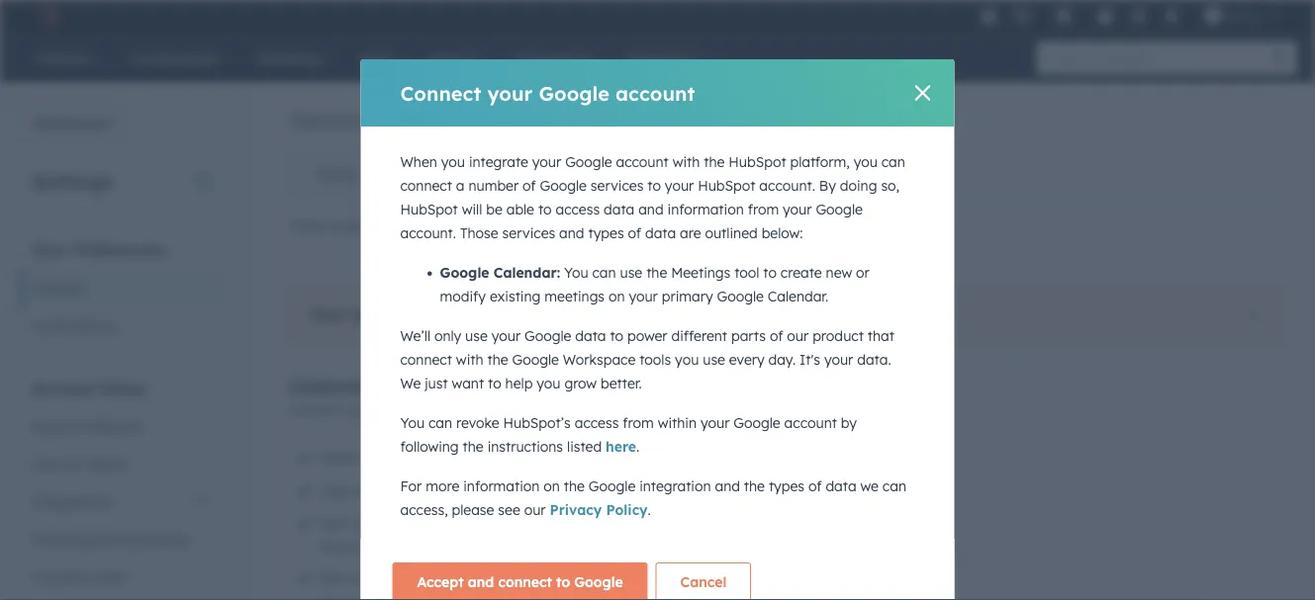 Task type: locate. For each thing, give the bounding box(es) containing it.
use down "disconnected."
[[465, 328, 488, 345]]

only
[[410, 218, 437, 235], [434, 328, 461, 345]]

1 horizontal spatial your
[[309, 304, 346, 324]]

on inside for more information on the google integration and the types of data we can access, please see our
[[544, 478, 560, 495]]

0 horizontal spatial in
[[480, 570, 492, 587]]

defaults
[[89, 418, 143, 435]]

connect down when
[[400, 177, 452, 194]]

policy
[[606, 502, 648, 519]]

can up following at left bottom
[[429, 415, 452, 432]]

account. left "those"
[[400, 225, 456, 242]]

1 vertical spatial .
[[648, 502, 651, 519]]

marketplace
[[32, 531, 113, 548]]

see
[[320, 570, 344, 587]]

your down "disconnected."
[[492, 328, 521, 345]]

0 vertical spatial connect
[[400, 81, 481, 105]]

with inside the "sync your calendar so contacts can schedule time with you requires calendar sync"
[[650, 515, 678, 532]]

information up see
[[463, 478, 540, 495]]

only down is at the left bottom of the page
[[434, 328, 461, 345]]

2 horizontal spatial connect
[[575, 306, 629, 324]]

of left the "we"
[[809, 478, 822, 495]]

schedule
[[556, 515, 613, 532]]

1 account from the top
[[32, 379, 96, 398]]

information inside for more information on the google integration and the types of data we can access, please see our
[[463, 478, 540, 495]]

0 horizontal spatial account.
[[400, 225, 456, 242]]

general
[[288, 105, 375, 135], [32, 280, 82, 297]]

parts
[[731, 328, 766, 345]]

can right "calendar:" at the top left of the page
[[592, 264, 616, 282]]

0 horizontal spatial your
[[32, 240, 68, 260]]

account. left by
[[759, 177, 815, 194]]

0 vertical spatial from
[[748, 201, 779, 218]]

1 vertical spatial connect
[[400, 351, 452, 369]]

connect for connect it to access all the features in the meetings tool.
[[575, 306, 629, 324]]

connect up just
[[400, 351, 452, 369]]

meetings up primary at the right of the page
[[671, 264, 731, 282]]

our down automatically
[[524, 502, 546, 519]]

on up privacy
[[544, 478, 560, 495]]

1 vertical spatial sync
[[425, 540, 452, 555]]

integrate
[[469, 153, 528, 171]]

marketplace downloads link
[[20, 521, 222, 559]]

you up a
[[441, 153, 465, 171]]

your
[[487, 81, 533, 105], [532, 153, 561, 171], [665, 177, 694, 194], [783, 201, 812, 218], [629, 288, 658, 305], [492, 328, 521, 345], [824, 351, 853, 369], [346, 402, 375, 419], [701, 415, 730, 432], [355, 515, 384, 532], [348, 570, 377, 587], [496, 570, 525, 587]]

1 horizontal spatial account.
[[759, 177, 815, 194]]

can
[[882, 153, 905, 171], [592, 264, 616, 282], [429, 415, 452, 432], [883, 478, 907, 495], [528, 515, 552, 532]]

your up send
[[346, 402, 375, 419]]

account setup element
[[20, 378, 222, 601]]

1 vertical spatial account
[[616, 153, 669, 171]]

1 vertical spatial meetings
[[545, 402, 604, 419]]

connect for connect your google account
[[400, 81, 481, 105]]

calendar inside your calendar is disconnected. 'alert'
[[351, 304, 422, 324]]

1 vertical spatial with
[[456, 351, 484, 369]]

1 vertical spatial you
[[400, 415, 425, 432]]

1 vertical spatial our
[[524, 502, 546, 519]]

close image
[[915, 85, 931, 101]]

connect inside when you integrate your google account with the hubspot platform, you can connect a number of google services to your hubspot account. by doing so, hubspot will be able to access data and information from your google account. those services and types of data are outlined below:
[[400, 177, 452, 194]]

2 account from the top
[[32, 418, 85, 435]]

sync your calendar so contacts can schedule time with you requires calendar sync
[[320, 515, 705, 555]]

our inside we'll only use your google data to power different parts of our product that connect with the google workspace tools you use every day. it's your data. we just want to help you grow better.
[[787, 328, 809, 345]]

product
[[813, 328, 864, 345]]

1 horizontal spatial connect
[[400, 81, 481, 105]]

the up help
[[487, 351, 508, 369]]

information
[[668, 201, 744, 218], [463, 478, 540, 495]]

google inside accept and connect to google button
[[574, 574, 623, 591]]

1 horizontal spatial information
[[668, 201, 744, 218]]

connect down the "sync your calendar so contacts can schedule time with you requires calendar sync" at the bottom of the page
[[498, 574, 552, 591]]

0 horizontal spatial services
[[502, 225, 555, 242]]

calendar inside navigation
[[608, 166, 670, 184]]

and up "calendar:" at the top left of the page
[[559, 225, 585, 242]]

to inside button
[[556, 574, 570, 591]]

0 vertical spatial connect
[[400, 177, 452, 194]]

on up workspace
[[609, 288, 625, 305]]

0 horizontal spatial .
[[636, 438, 640, 456]]

to inside you can use the meetings tool to create new or modify existing meetings on your primary google calendar.
[[763, 264, 777, 282]]

can inside the "sync your calendar so contacts can schedule time with you requires calendar sync"
[[528, 515, 552, 532]]

1 vertical spatial your
[[309, 304, 346, 324]]

calendar
[[351, 304, 422, 324], [379, 402, 436, 419], [637, 402, 694, 419], [388, 515, 445, 532], [529, 570, 586, 587]]

2 vertical spatial connect
[[498, 574, 552, 591]]

it
[[633, 306, 641, 324]]

disconnected.
[[445, 304, 555, 324]]

0 vertical spatial your
[[32, 240, 68, 260]]

hubspot's
[[503, 415, 571, 432]]

1 vertical spatial access
[[663, 306, 707, 324]]

and inside calendar connect your calendar to use hubspot meetings and calendar sync.
[[608, 402, 633, 419]]

integration
[[640, 478, 711, 495]]

types left the "we"
[[769, 478, 805, 495]]

search button
[[1264, 42, 1298, 75]]

and down "better."
[[608, 402, 633, 419]]

google inside for more information on the google integration and the types of data we can access, please see our
[[589, 478, 636, 495]]

calendar for calendar
[[608, 166, 670, 184]]

1 vertical spatial types
[[769, 478, 805, 495]]

tracking code link
[[20, 559, 222, 596]]

meetings inside you can use the meetings tool to create new or modify existing meetings on your primary google calendar.
[[545, 288, 605, 305]]

meetings up 'access,'
[[411, 482, 471, 499]]

2 vertical spatial account
[[784, 415, 837, 432]]

0 vertical spatial our
[[787, 328, 809, 345]]

2 vertical spatial with
[[650, 515, 678, 532]]

sync
[[320, 515, 351, 532], [425, 540, 452, 555]]

2 vertical spatial from
[[472, 449, 503, 467]]

hubspot down email link
[[400, 201, 458, 218]]

0 vertical spatial on
[[609, 288, 625, 305]]

of inside for more information on the google integration and the types of data we can access, please see our
[[809, 478, 822, 495]]

notifications
[[32, 317, 116, 335]]

data up workspace
[[575, 328, 606, 345]]

the inside you can revoke hubspot's access from within your google account by following the instructions listed
[[463, 438, 484, 456]]

will
[[462, 201, 482, 218]]

1 horizontal spatial you
[[564, 264, 588, 282]]

you up following at left bottom
[[400, 415, 425, 432]]

0 vertical spatial sync
[[320, 515, 351, 532]]

you down different
[[675, 351, 699, 369]]

can right the "we"
[[883, 478, 907, 495]]

users
[[32, 456, 68, 473]]

your right see
[[348, 570, 377, 587]]

1 vertical spatial account.
[[400, 225, 456, 242]]

types
[[588, 225, 624, 242], [769, 478, 805, 495]]

existing
[[490, 288, 541, 305]]

with right time
[[650, 515, 678, 532]]

1 vertical spatial only
[[434, 328, 461, 345]]

connect inside 'alert'
[[575, 306, 629, 324]]

1 horizontal spatial in
[[812, 306, 824, 324]]

1 horizontal spatial types
[[769, 478, 805, 495]]

0 vertical spatial you
[[564, 264, 588, 282]]

1 horizontal spatial general
[[288, 105, 375, 135]]

is
[[427, 304, 440, 324]]

you inside you can revoke hubspot's access from within your google account by following the instructions listed
[[400, 415, 425, 432]]

your right within
[[701, 415, 730, 432]]

1 horizontal spatial .
[[648, 502, 651, 519]]

0 vertical spatial general
[[288, 105, 375, 135]]

downloads
[[117, 531, 189, 548]]

general up "profile"
[[288, 105, 375, 135]]

google
[[539, 81, 610, 105], [565, 153, 612, 171], [540, 177, 587, 194], [816, 201, 863, 218], [440, 264, 489, 282], [717, 288, 764, 305], [525, 328, 571, 345], [512, 351, 559, 369], [734, 415, 781, 432], [589, 478, 636, 495], [574, 574, 623, 591]]

0 vertical spatial in
[[812, 306, 824, 324]]

your inside your calendar is disconnected. 'alert'
[[309, 304, 346, 324]]

from inside when you integrate your google account with the hubspot platform, you can connect a number of google services to your hubspot account. by doing so, hubspot will be able to access data and information from your google account. those services and types of data are outlined below:
[[748, 201, 779, 218]]

0 vertical spatial .
[[636, 438, 640, 456]]

0 horizontal spatial general
[[32, 280, 82, 297]]

the down revoke
[[463, 438, 484, 456]]

2 vertical spatial access
[[575, 415, 619, 432]]

our up it's
[[787, 328, 809, 345]]

search image
[[1274, 51, 1288, 65]]

meetings
[[545, 288, 605, 305], [852, 306, 912, 324], [356, 449, 416, 467], [411, 482, 471, 499]]

security
[[818, 166, 871, 184]]

access up listed
[[575, 415, 619, 432]]

calendar inside calendar connect your calendar to use hubspot meetings and calendar sync.
[[288, 374, 378, 399]]

with left "tasks"
[[673, 153, 700, 171]]

2 vertical spatial calendar
[[371, 540, 422, 555]]

to left you.
[[481, 218, 494, 235]]

types inside for more information on the google integration and the types of data we can access, please see our
[[769, 478, 805, 495]]

you inside you can use the meetings tool to create new or modify existing meetings on your primary google calendar.
[[564, 264, 588, 282]]

&
[[72, 456, 82, 473]]

1 vertical spatial information
[[463, 478, 540, 495]]

dashboard
[[33, 115, 109, 132]]

you can revoke hubspot's access from within your google account by following the instructions listed
[[400, 415, 857, 456]]

your left preferences
[[32, 240, 68, 260]]

tracking code
[[32, 569, 125, 586]]

upgrade link
[[977, 5, 1002, 26]]

you
[[564, 264, 588, 282], [400, 415, 425, 432]]

in right tasks
[[480, 570, 492, 587]]

meetings inside your calendar is disconnected. 'alert'
[[852, 306, 912, 324]]

calling link
[[478, 151, 579, 199]]

in down calendar.
[[812, 306, 824, 324]]

0 horizontal spatial on
[[544, 478, 560, 495]]

1 vertical spatial account
[[32, 418, 85, 435]]

0 horizontal spatial information
[[463, 478, 540, 495]]

account defaults
[[32, 418, 143, 435]]

connect left it in the left bottom of the page
[[575, 306, 629, 324]]

0 vertical spatial meetings
[[671, 264, 731, 282]]

to down just
[[440, 402, 453, 419]]

calendar link
[[579, 151, 698, 199]]

account up account defaults on the left bottom
[[32, 379, 96, 398]]

profile
[[317, 166, 358, 184]]

1 horizontal spatial meetings
[[671, 264, 731, 282]]

0 vertical spatial types
[[588, 225, 624, 242]]

setup
[[100, 379, 146, 398]]

access right able
[[556, 201, 600, 218]]

account defaults link
[[20, 408, 222, 446]]

0 vertical spatial calendar
[[608, 166, 670, 184]]

types inside when you integrate your google account with the hubspot platform, you can connect a number of google services to your hubspot account. by doing so, hubspot will be able to access data and information from your google account. those services and types of data are outlined below:
[[588, 225, 624, 242]]

preferences
[[330, 218, 406, 235]]

your for your calendar is disconnected.
[[309, 304, 346, 324]]

to right tool
[[763, 264, 777, 282]]

hubspot down hubspot's
[[507, 449, 565, 467]]

from up here .
[[623, 415, 654, 432]]

tasks link
[[698, 151, 790, 199]]

0 vertical spatial account.
[[759, 177, 815, 194]]

account
[[616, 81, 695, 105], [616, 153, 669, 171], [784, 415, 837, 432]]

use up it in the left bottom of the page
[[620, 264, 643, 282]]

these
[[288, 218, 326, 235]]

connect up when
[[400, 81, 481, 105]]

access inside you can revoke hubspot's access from within your google account by following the instructions listed
[[575, 415, 619, 432]]

tracking
[[32, 569, 87, 586]]

can up so,
[[882, 153, 905, 171]]

privacy policy .
[[550, 502, 651, 519]]

directly
[[420, 449, 468, 467]]

connect up send
[[288, 402, 342, 419]]

sync up 'requires' at the bottom left
[[320, 515, 351, 532]]

connect it to access all the features in the meetings tool.
[[575, 306, 944, 324]]

your down the outgoing
[[355, 515, 384, 532]]

workspace
[[563, 351, 636, 369]]

you for following
[[400, 415, 425, 432]]

more
[[426, 478, 460, 495]]

1 vertical spatial on
[[544, 478, 560, 495]]

0 vertical spatial with
[[673, 153, 700, 171]]

just
[[425, 375, 448, 392]]

notifications link
[[20, 307, 222, 345]]

1 vertical spatial general
[[32, 280, 82, 297]]

services right calling
[[591, 177, 644, 194]]

0 vertical spatial account
[[32, 379, 96, 398]]

connect inside button
[[498, 574, 552, 591]]

doing
[[840, 177, 877, 194]]

1 horizontal spatial sync
[[425, 540, 452, 555]]

your preferences element
[[20, 239, 222, 345]]

account for account setup
[[32, 379, 96, 398]]

hubspot up outlined
[[698, 177, 756, 194]]

use down want on the left bottom of page
[[457, 402, 480, 419]]

0 vertical spatial access
[[556, 201, 600, 218]]

calendar:
[[494, 264, 560, 282]]

meetings inside calendar connect your calendar to use hubspot meetings and calendar sync.
[[545, 402, 604, 419]]

navigation
[[288, 150, 900, 200]]

your down these
[[309, 304, 346, 324]]

and right integration
[[715, 478, 740, 495]]

send
[[320, 449, 352, 467]]

1 horizontal spatial from
[[623, 415, 654, 432]]

we'll only use your google data to power different parts of our product that connect with the google workspace tools you use every day. it's your data. we just want to help you grow better.
[[400, 328, 895, 392]]

2 vertical spatial connect
[[288, 402, 342, 419]]

only left the apply
[[410, 218, 437, 235]]

0 horizontal spatial you
[[400, 415, 425, 432]]

connect
[[400, 81, 481, 105], [575, 306, 629, 324], [288, 402, 342, 419]]

power
[[627, 328, 668, 345]]

from up below:
[[748, 201, 779, 218]]

calendar down the for
[[388, 515, 445, 532]]

connect inside dialog
[[400, 81, 481, 105]]

of down 'features'
[[770, 328, 783, 345]]

connect inside calendar connect your calendar to use hubspot meetings and calendar sync.
[[288, 402, 342, 419]]

automatically
[[475, 482, 565, 499]]

google inside you can revoke hubspot's access from within your google account by following the instructions listed
[[734, 415, 781, 432]]

better.
[[601, 375, 642, 392]]

services
[[591, 177, 644, 194], [502, 225, 555, 242]]

listed
[[567, 438, 602, 456]]

your inside your preferences element
[[32, 240, 68, 260]]

1 horizontal spatial on
[[609, 288, 625, 305]]

close image
[[1247, 310, 1259, 322]]

general inside your preferences element
[[32, 280, 82, 297]]

0 vertical spatial services
[[591, 177, 644, 194]]

google inside you can use the meetings tool to create new or modify existing meetings on your primary google calendar.
[[717, 288, 764, 305]]

data.
[[857, 351, 891, 369]]

with up want on the left bottom of page
[[456, 351, 484, 369]]

1 vertical spatial connect
[[575, 306, 629, 324]]

the inside when you integrate your google account with the hubspot platform, you can connect a number of google services to your hubspot account. by doing so, hubspot will be able to access data and information from your google account. those services and types of data are outlined below:
[[704, 153, 725, 171]]

1 horizontal spatial our
[[787, 328, 809, 345]]

you inside the "sync your calendar so contacts can schedule time with you requires calendar sync"
[[681, 515, 705, 532]]

to right able
[[538, 201, 552, 218]]

calendar down we
[[379, 402, 436, 419]]

accept and connect to google
[[417, 574, 623, 591]]

services down able
[[502, 225, 555, 242]]

you down integration
[[681, 515, 705, 532]]

to inside calendar connect your calendar to use hubspot meetings and calendar sync.
[[440, 402, 453, 419]]

upgrade image
[[980, 8, 998, 26]]

0 horizontal spatial sync
[[320, 515, 351, 532]]

calendar inside the "sync your calendar so contacts can schedule time with you requires calendar sync"
[[371, 540, 422, 555]]

you up doing
[[854, 153, 878, 171]]

sync down the so at the bottom left of the page
[[425, 540, 452, 555]]

with inside when you integrate your google account with the hubspot platform, you can connect a number of google services to your hubspot account. by doing so, hubspot will be able to access data and information from your google account. those services and types of data are outlined below:
[[673, 153, 700, 171]]

information inside when you integrate your google account with the hubspot platform, you can connect a number of google services to your hubspot account. by doing so, hubspot will be able to access data and information from your google account. those services and types of data are outlined below:
[[668, 201, 744, 218]]

here .
[[606, 438, 640, 456]]

to down schedule
[[556, 574, 570, 591]]

0 vertical spatial information
[[668, 201, 744, 218]]

information up are
[[668, 201, 744, 218]]

you right "calendar:" at the top left of the page
[[564, 264, 588, 282]]

data inside for more information on the google integration and the types of data we can access, please see our
[[826, 478, 857, 495]]

and right accept
[[468, 574, 494, 591]]

meetings down "calendar:" at the top left of the page
[[545, 288, 605, 305]]

for
[[400, 478, 422, 495]]

connect your google account dialog
[[361, 59, 955, 601]]

0 horizontal spatial meetings
[[545, 402, 604, 419]]

log outgoing meetings automatically
[[320, 482, 565, 499]]

access down primary at the right of the page
[[663, 306, 707, 324]]

0 horizontal spatial connect
[[288, 402, 342, 419]]

so,
[[881, 177, 900, 194]]

help
[[505, 375, 533, 392]]

to right it in the left bottom of the page
[[645, 306, 659, 324]]

integrations
[[32, 493, 113, 511]]

settings image
[[1130, 8, 1148, 26]]

your up it in the left bottom of the page
[[629, 288, 658, 305]]

account inside when you integrate your google account with the hubspot platform, you can connect a number of google services to your hubspot account. by doing so, hubspot will be able to access data and information from your google account. those services and types of data are outlined below:
[[616, 153, 669, 171]]

integrations button
[[20, 483, 222, 521]]

2 horizontal spatial from
[[748, 201, 779, 218]]

tasks
[[726, 166, 762, 184]]

help image
[[1097, 9, 1114, 27]]

access inside your calendar is disconnected. 'alert'
[[663, 306, 707, 324]]

access
[[556, 201, 600, 218], [663, 306, 707, 324], [575, 415, 619, 432]]

calendar up we'll
[[351, 304, 422, 324]]

0 horizontal spatial our
[[524, 502, 546, 519]]

1 vertical spatial in
[[480, 570, 492, 587]]

1 vertical spatial from
[[623, 415, 654, 432]]

1 horizontal spatial services
[[591, 177, 644, 194]]

account up users
[[32, 418, 85, 435]]

general up notifications
[[32, 280, 82, 297]]

1 vertical spatial calendar
[[288, 374, 378, 399]]

calling icon image
[[1013, 8, 1031, 25]]

0 horizontal spatial types
[[588, 225, 624, 242]]

account for account defaults
[[32, 418, 85, 435]]

features
[[754, 306, 808, 324]]



Task type: vqa. For each thing, say whether or not it's contained in the screenshot.
day.
yes



Task type: describe. For each thing, give the bounding box(es) containing it.
from inside you can revoke hubspot's access from within your google account by following the instructions listed
[[623, 415, 654, 432]]

the inside we'll only use your google data to power different parts of our product that connect with the google workspace tools you use every day. it's your data. we just want to help you grow better.
[[487, 351, 508, 369]]

and inside for more information on the google integration and the types of data we can access, please see our
[[715, 478, 740, 495]]

hubspot image
[[36, 4, 59, 28]]

tasks
[[442, 570, 476, 587]]

your inside the "sync your calendar so contacts can schedule time with you requires calendar sync"
[[355, 515, 384, 532]]

calendar for calendar connect your calendar to use hubspot meetings and calendar sync.
[[288, 374, 378, 399]]

data inside we'll only use your google data to power different parts of our product that connect with the google workspace tools you use every day. it's your data. we just want to help you grow better.
[[575, 328, 606, 345]]

only inside we'll only use your google data to power different parts of our product that connect with the google workspace tools you use every day. it's your data. we just want to help you grow better.
[[434, 328, 461, 345]]

account setup
[[32, 379, 146, 398]]

can inside you can use the meetings tool to create new or modify existing meetings on your primary google calendar.
[[592, 264, 616, 282]]

the inside you can use the meetings tool to create new or modify existing meetings on your primary google calendar.
[[646, 264, 667, 282]]

account inside you can revoke hubspot's access from within your google account by following the instructions listed
[[784, 415, 837, 432]]

marketplaces image
[[1055, 9, 1073, 27]]

navigation containing profile
[[288, 150, 900, 200]]

instructions
[[488, 438, 563, 456]]

can inside you can revoke hubspot's access from within your google account by following the instructions listed
[[429, 415, 452, 432]]

your calendar is disconnected. alert
[[288, 285, 1284, 344]]

you for existing
[[564, 264, 588, 282]]

sync.
[[698, 402, 731, 419]]

the up privacy
[[564, 478, 585, 495]]

email link
[[386, 151, 478, 199]]

outlined
[[705, 225, 758, 242]]

code
[[91, 569, 125, 586]]

for more information on the google integration and the types of data we can access, please see our
[[400, 478, 907, 519]]

the right integration
[[744, 478, 765, 495]]

our inside for more information on the google integration and the types of data we can access, please see our
[[524, 502, 546, 519]]

calendar down schedule
[[529, 570, 586, 587]]

use down different
[[703, 351, 725, 369]]

new
[[826, 264, 852, 282]]

are
[[680, 225, 701, 242]]

these preferences only apply to you.
[[288, 218, 525, 235]]

0 vertical spatial only
[[410, 218, 437, 235]]

apply
[[441, 218, 477, 235]]

users & teams link
[[20, 446, 222, 483]]

hubspot left tasks
[[381, 570, 438, 587]]

help button
[[1089, 0, 1122, 32]]

meetings inside you can use the meetings tool to create new or modify existing meetings on your primary google calendar.
[[671, 264, 731, 282]]

log
[[320, 482, 344, 499]]

you can use the meetings tool to create new or modify existing meetings on your primary google calendar.
[[440, 264, 870, 305]]

grow
[[565, 375, 597, 392]]

connect inside we'll only use your google data to power different parts of our product that connect with the google workspace tools you use every day. it's your data. we just want to help you grow better.
[[400, 351, 452, 369]]

platform,
[[790, 153, 850, 171]]

access inside when you integrate your google account with the hubspot platform, you can connect a number of google services to your hubspot account. by doing so, hubspot will be able to access data and information from your google account. those services and types of data are outlined below:
[[556, 201, 600, 218]]

funky menu
[[975, 0, 1292, 32]]

with inside we'll only use your google data to power different parts of our product that connect with the google workspace tools you use every day. it's your data. we just want to help you grow better.
[[456, 351, 484, 369]]

meetings up the outgoing
[[356, 449, 416, 467]]

we'll
[[400, 328, 431, 345]]

notifications button
[[1155, 0, 1189, 32]]

when
[[400, 153, 437, 171]]

your inside you can use the meetings tool to create new or modify existing meetings on your primary google calendar.
[[629, 288, 658, 305]]

privacy policy link
[[550, 502, 648, 519]]

in inside your calendar is disconnected. 'alert'
[[812, 306, 824, 324]]

following
[[400, 438, 459, 456]]

to inside your calendar is disconnected. 'alert'
[[645, 306, 659, 324]]

calendar inside the "sync your calendar so contacts can schedule time with you requires calendar sync"
[[388, 515, 445, 532]]

funky
[[1226, 7, 1260, 24]]

every
[[729, 351, 765, 369]]

hubspot link
[[24, 4, 74, 28]]

of up you can use the meetings tool to create new or modify existing meetings on your primary google calendar.
[[628, 225, 641, 242]]

data down calendar link
[[604, 201, 635, 218]]

your for your preferences
[[32, 240, 68, 260]]

use inside you can use the meetings tool to create new or modify existing meetings on your primary google calendar.
[[620, 264, 643, 282]]

calendar left sync.
[[637, 402, 694, 419]]

can inside when you integrate your google account with the hubspot platform, you can connect a number of google services to your hubspot account. by doing so, hubspot will be able to access data and information from your google account. those services and types of data are outlined below:
[[882, 153, 905, 171]]

your up below:
[[783, 201, 812, 218]]

that
[[868, 328, 895, 345]]

to up workspace
[[610, 328, 624, 345]]

can inside for more information on the google integration and the types of data we can access, please see our
[[883, 478, 907, 495]]

Search HubSpot search field
[[1037, 42, 1280, 75]]

by
[[841, 415, 857, 432]]

the up product
[[827, 306, 848, 324]]

1 vertical spatial services
[[502, 225, 555, 242]]

to left "tasks" link on the top of the page
[[648, 177, 661, 194]]

marketplace downloads
[[32, 531, 189, 548]]

notifications image
[[1163, 9, 1181, 27]]

dashboard link
[[0, 105, 122, 144]]

hubspot left the platform,
[[729, 153, 786, 171]]

and down calendar link
[[639, 201, 664, 218]]

funky button
[[1193, 0, 1290, 32]]

revoke
[[456, 415, 499, 432]]

please
[[452, 502, 494, 519]]

google calendar:
[[440, 264, 560, 282]]

within
[[658, 415, 697, 432]]

on inside you can use the meetings tool to create new or modify existing meetings on your primary google calendar.
[[609, 288, 625, 305]]

data left are
[[645, 225, 676, 242]]

your up integrate
[[487, 81, 533, 105]]

outgoing
[[348, 482, 407, 499]]

accept
[[417, 574, 464, 591]]

you right help
[[537, 375, 561, 392]]

want
[[452, 375, 484, 392]]

of up able
[[523, 177, 536, 194]]

profile link
[[289, 151, 386, 199]]

accept and connect to google button
[[392, 563, 648, 601]]

funky town image
[[1204, 7, 1222, 25]]

a
[[456, 177, 465, 194]]

settings link
[[1126, 5, 1151, 26]]

all
[[711, 306, 726, 324]]

we
[[861, 478, 879, 495]]

so
[[449, 515, 464, 532]]

tools
[[640, 351, 671, 369]]

your right integrate
[[532, 153, 561, 171]]

general link
[[20, 270, 222, 307]]

your down product
[[824, 351, 853, 369]]

of inside we'll only use your google data to power different parts of our product that connect with the google workspace tools you use every day. it's your data. we just want to help you grow better.
[[770, 328, 783, 345]]

requires
[[320, 540, 368, 555]]

and inside accept and connect to google button
[[468, 574, 494, 591]]

see
[[498, 502, 520, 519]]

cancel button
[[656, 563, 751, 601]]

create
[[781, 264, 822, 282]]

0 vertical spatial account
[[616, 81, 695, 105]]

marketplaces button
[[1043, 0, 1085, 32]]

the right all
[[730, 306, 750, 324]]

we
[[400, 375, 421, 392]]

your down the "sync your calendar so contacts can schedule time with you requires calendar sync" at the bottom of the page
[[496, 570, 525, 587]]

here
[[606, 438, 636, 456]]

able
[[507, 201, 534, 218]]

day.
[[769, 351, 796, 369]]

calendar.
[[768, 288, 829, 305]]

or
[[856, 264, 870, 282]]

contacts
[[468, 515, 524, 532]]

your inside you can revoke hubspot's access from within your google account by following the instructions listed
[[701, 415, 730, 432]]

by
[[819, 177, 836, 194]]

your inside calendar connect your calendar to use hubspot meetings and calendar sync.
[[346, 402, 375, 419]]

tool.
[[916, 306, 944, 324]]

access,
[[400, 502, 448, 519]]

use inside calendar connect your calendar to use hubspot meetings and calendar sync.
[[457, 402, 480, 419]]

0 horizontal spatial from
[[472, 449, 503, 467]]

your calendar is disconnected.
[[309, 304, 555, 324]]

hubspot inside calendar connect your calendar to use hubspot meetings and calendar sync.
[[483, 402, 541, 419]]

your up are
[[665, 177, 694, 194]]

calling
[[507, 166, 551, 184]]

number
[[469, 177, 519, 194]]

to left help
[[488, 375, 501, 392]]



